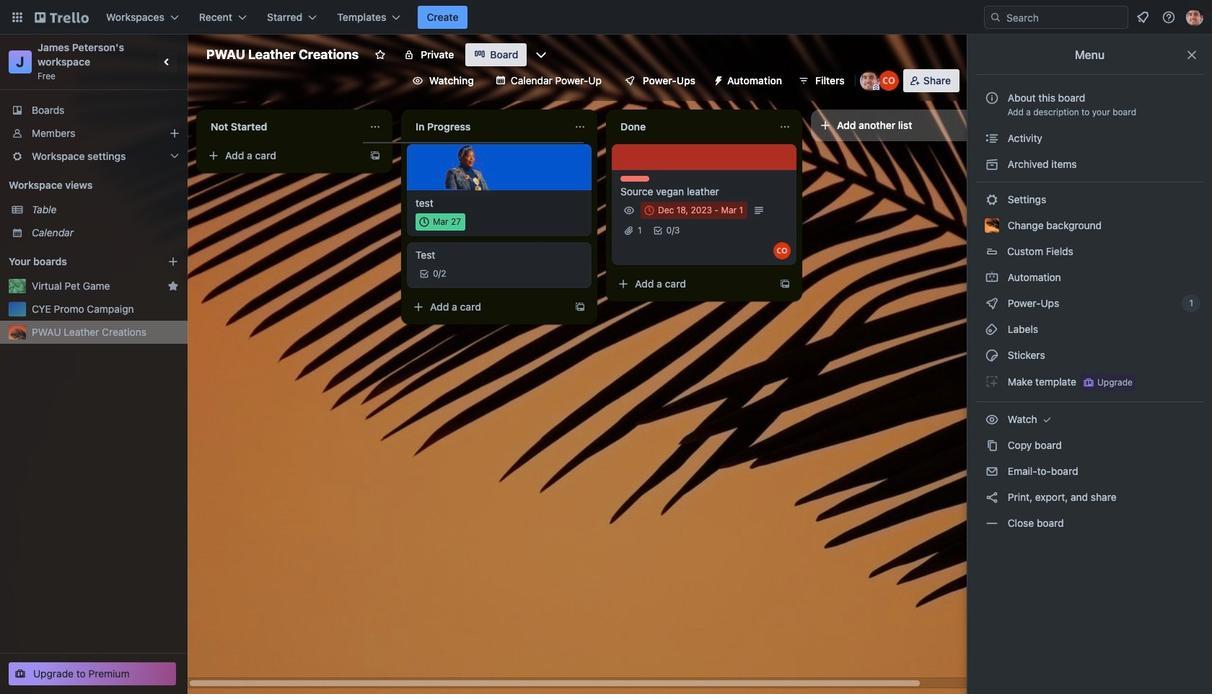 Task type: vqa. For each thing, say whether or not it's contained in the screenshot.
bottommost the Board
no



Task type: describe. For each thing, give the bounding box(es) containing it.
0 horizontal spatial james peterson (jamespeterson93) image
[[860, 71, 880, 91]]

this member is an admin of this board. image
[[873, 84, 879, 91]]

back to home image
[[35, 6, 89, 29]]

starred icon image
[[167, 281, 179, 292]]

add board image
[[167, 256, 179, 268]]

1 horizontal spatial james peterson (jamespeterson93) image
[[1186, 9, 1204, 26]]

create from template… image
[[369, 150, 381, 162]]

Search field
[[984, 6, 1129, 29]]

customize views image
[[534, 48, 549, 62]]

workspace navigation collapse icon image
[[157, 52, 178, 72]]

primary element
[[0, 0, 1212, 35]]

christina overa (christinaovera) image
[[774, 242, 791, 260]]



Task type: locate. For each thing, give the bounding box(es) containing it.
None text field
[[612, 115, 774, 139]]

1 vertical spatial james peterson (jamespeterson93) image
[[860, 71, 880, 91]]

1 horizontal spatial create from template… image
[[779, 279, 791, 290]]

0 vertical spatial create from template… image
[[779, 279, 791, 290]]

sm image
[[985, 157, 999, 172], [985, 297, 999, 311], [985, 323, 999, 337], [985, 349, 999, 363], [985, 375, 999, 389], [1040, 413, 1055, 427], [985, 465, 999, 479]]

sm image
[[707, 69, 727, 89], [985, 131, 999, 146], [985, 193, 999, 207], [985, 271, 999, 285], [985, 413, 999, 427], [985, 439, 999, 453], [985, 491, 999, 505], [985, 517, 999, 531]]

0 horizontal spatial create from template… image
[[574, 302, 586, 313]]

0 vertical spatial james peterson (jamespeterson93) image
[[1186, 9, 1204, 26]]

star or unstar board image
[[375, 49, 386, 61]]

james peterson (jamespeterson93) image
[[1186, 9, 1204, 26], [860, 71, 880, 91]]

create from template… image
[[779, 279, 791, 290], [574, 302, 586, 313]]

None text field
[[202, 115, 364, 139], [407, 115, 569, 139], [202, 115, 364, 139], [407, 115, 569, 139]]

0 notifications image
[[1134, 9, 1152, 26]]

color: bold red, title: "sourcing" element
[[621, 176, 649, 182]]

1 vertical spatial create from template… image
[[574, 302, 586, 313]]

search image
[[990, 12, 1002, 23]]

https://media2.giphy.com/media/vhqa3tryiebmkd5qih/100w.gif?cid=ad960664tuux3ictzc2l4kkstlpkpgfee3kg7e05hcw8694d&ep=v1_stickers_search&rid=100w.gif&ct=s image
[[444, 143, 493, 192]]

None checkbox
[[641, 202, 748, 219], [416, 214, 466, 231], [641, 202, 748, 219], [416, 214, 466, 231]]

christina overa (christinaovera) image
[[879, 71, 899, 91]]

open information menu image
[[1162, 10, 1176, 25]]

your boards with 3 items element
[[9, 253, 146, 271]]

Board name text field
[[199, 43, 366, 66]]



